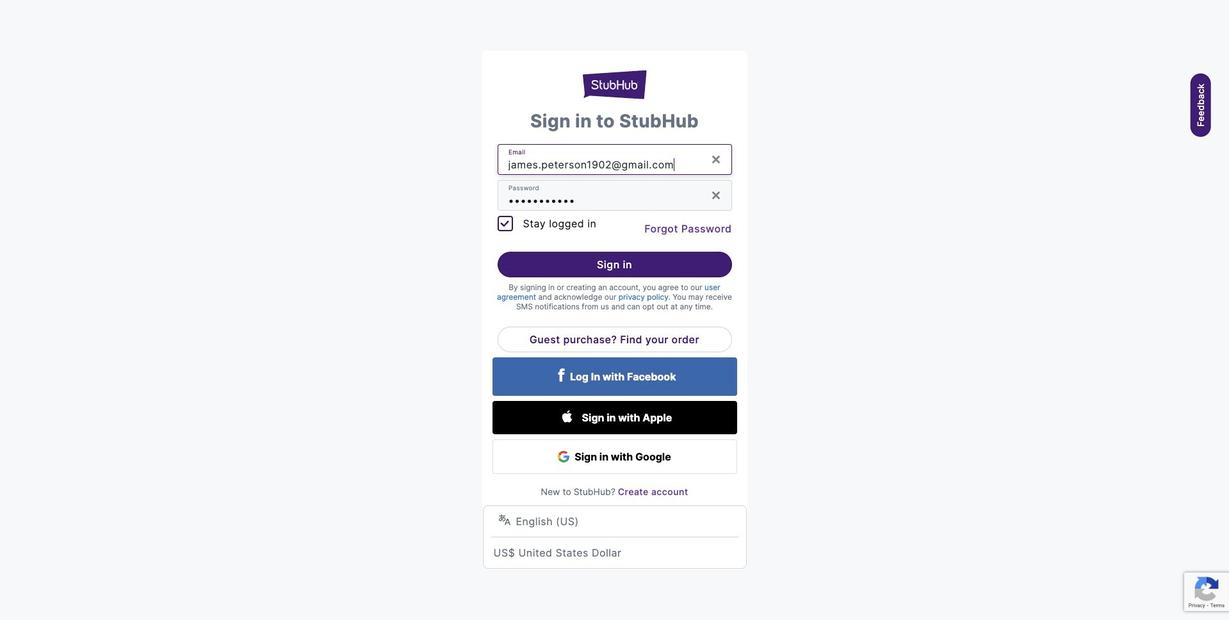 Task type: vqa. For each thing, say whether or not it's contained in the screenshot.
search for payments by order id, reference id or payout text box
no



Task type: describe. For each thing, give the bounding box(es) containing it.
stubhub image
[[583, 69, 647, 101]]



Task type: locate. For each thing, give the bounding box(es) containing it.
None password field
[[508, 180, 700, 211]]

None email field
[[508, 144, 700, 175]]

google image
[[558, 451, 570, 462]]



